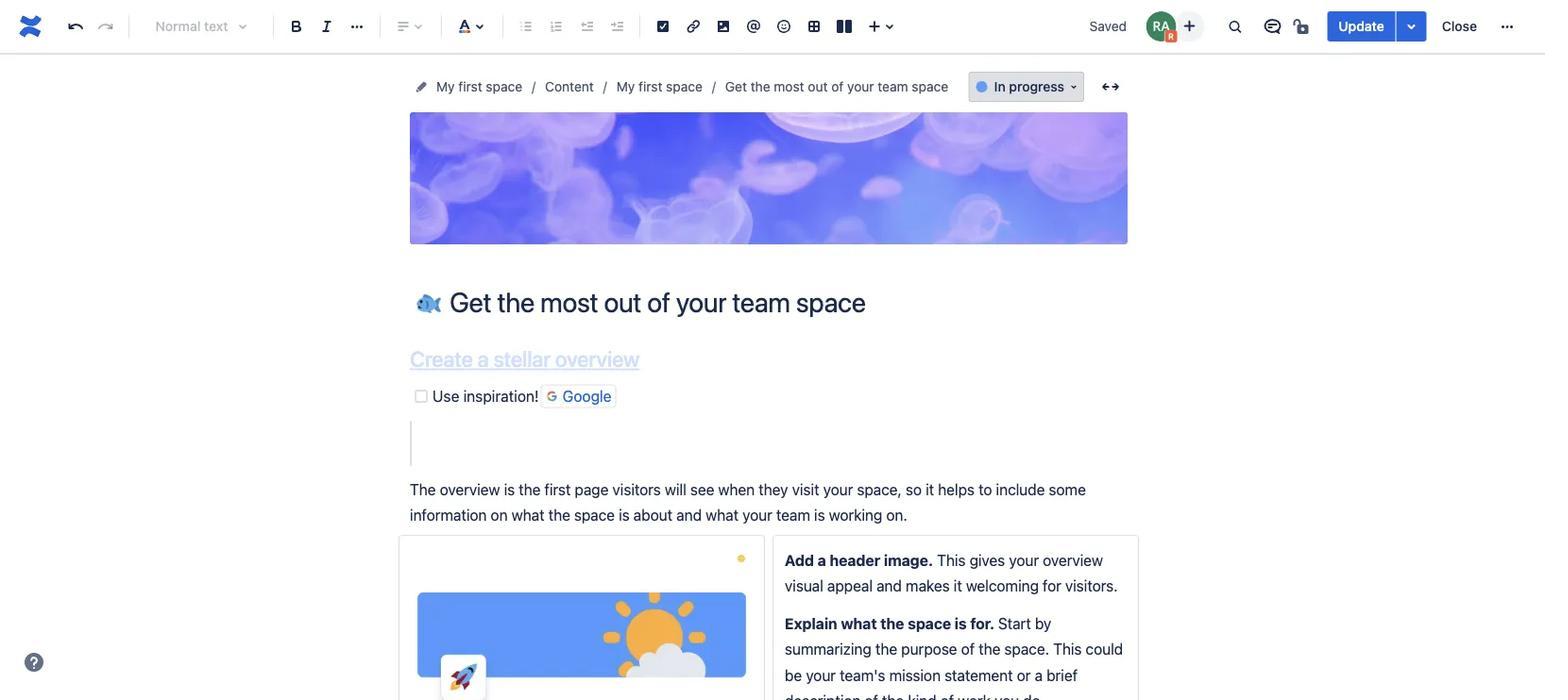 Task type: locate. For each thing, give the bounding box(es) containing it.
by
[[1035, 615, 1051, 633]]

you
[[995, 692, 1019, 701]]

header left image at the right
[[752, 186, 793, 201]]

my
[[436, 79, 455, 94], [616, 79, 635, 94]]

0 horizontal spatial what
[[512, 507, 544, 525]]

1 horizontal spatial my first space
[[616, 79, 703, 94]]

this
[[937, 552, 966, 570], [1053, 641, 1082, 659]]

confluence image
[[15, 11, 45, 42]]

team right the out
[[878, 79, 908, 94]]

2 horizontal spatial what
[[841, 615, 877, 633]]

this up brief
[[1053, 641, 1082, 659]]

first inside the overview is the first page visitors will see when they visit your space, so it helps to include some information on what the space is about and what your team is working on.
[[544, 481, 571, 499]]

2 my first space link from the left
[[616, 76, 703, 98]]

when
[[718, 481, 755, 499]]

1 vertical spatial it
[[954, 578, 962, 596]]

get the most out of your team space
[[725, 79, 948, 94]]

a right or
[[1035, 667, 1043, 685]]

it
[[926, 481, 934, 499], [954, 578, 962, 596]]

1 my first space link from the left
[[436, 76, 522, 98]]

1 horizontal spatial header
[[830, 552, 880, 570]]

and down see
[[676, 507, 702, 525]]

your up description
[[806, 667, 836, 685]]

1 vertical spatial header
[[830, 552, 880, 570]]

my first space link
[[436, 76, 522, 98], [616, 76, 703, 98]]

create a stellar overview
[[410, 347, 640, 372]]

is left for.
[[955, 615, 967, 633]]

space,
[[857, 481, 902, 499]]

for.
[[970, 615, 995, 633]]

2 horizontal spatial overview
[[1043, 552, 1103, 570]]

create
[[410, 347, 473, 372]]

adjust update settings image
[[1400, 15, 1423, 38]]

first left 'page'
[[544, 481, 571, 499]]

0 horizontal spatial and
[[676, 507, 702, 525]]

of down team's
[[865, 692, 878, 701]]

team inside the overview is the first page visitors will see when they visit your space, so it helps to include some information on what the space is about and what your team is working on.
[[776, 507, 810, 525]]

0 vertical spatial a
[[478, 347, 489, 372]]

description
[[785, 692, 861, 701]]

visitors.
[[1065, 578, 1118, 596]]

is
[[504, 481, 515, 499], [619, 507, 630, 525], [814, 507, 825, 525], [955, 615, 967, 633]]

team's
[[840, 667, 885, 685]]

update left adjust update settings icon in the right top of the page
[[1339, 18, 1384, 34]]

0 horizontal spatial my
[[436, 79, 455, 94]]

this up makes
[[937, 552, 966, 570]]

no restrictions image
[[1291, 15, 1314, 38]]

and
[[676, 507, 702, 525], [877, 578, 902, 596]]

italic ⌘i image
[[315, 15, 338, 38]]

team inside get the most out of your team space link
[[878, 79, 908, 94]]

add a header image.
[[785, 552, 933, 570]]

your
[[847, 79, 874, 94], [823, 481, 853, 499], [742, 507, 772, 525], [1009, 552, 1039, 570], [806, 667, 836, 685]]

1 horizontal spatial a
[[818, 552, 826, 570]]

for
[[1043, 578, 1061, 596]]

Give this page a title text field
[[450, 287, 1128, 318]]

first
[[458, 79, 482, 94], [639, 79, 662, 94], [544, 481, 571, 499]]

what down appeal
[[841, 615, 877, 633]]

start by summarizing the purpose of the space. this could be your team's mission statement or a brief description of the kind of work you do.
[[785, 615, 1127, 701]]

get
[[725, 79, 747, 94]]

emoji image
[[773, 15, 795, 38]]

header
[[752, 186, 793, 201], [830, 552, 880, 570]]

makes
[[906, 578, 950, 596]]

first right move this page image
[[458, 79, 482, 94]]

2 vertical spatial a
[[1035, 667, 1043, 685]]

table image
[[803, 15, 825, 38]]

your up welcoming
[[1009, 552, 1039, 570]]

team
[[878, 79, 908, 94], [776, 507, 810, 525]]

0 horizontal spatial update
[[706, 186, 749, 201]]

of
[[831, 79, 844, 94], [961, 641, 975, 659], [865, 692, 878, 701], [940, 692, 954, 701]]

my first space link right move this page image
[[436, 76, 522, 98]]

update button
[[1327, 11, 1396, 42]]

0 vertical spatial team
[[878, 79, 908, 94]]

1 my first space from the left
[[436, 79, 522, 94]]

0 horizontal spatial it
[[926, 481, 934, 499]]

and down image.
[[877, 578, 902, 596]]

1 horizontal spatial my
[[616, 79, 635, 94]]

it inside this gives your overview visual appeal and makes it welcoming for visitors.
[[954, 578, 962, 596]]

my first space for 1st my first space link from left
[[436, 79, 522, 94]]

move this page image
[[414, 79, 429, 94]]

overview inside this gives your overview visual appeal and makes it welcoming for visitors.
[[1043, 552, 1103, 570]]

update inside button
[[1339, 18, 1384, 34]]

your down the they
[[742, 507, 772, 525]]

overview up information
[[440, 481, 500, 499]]

overview up google
[[555, 347, 640, 372]]

0 vertical spatial it
[[926, 481, 934, 499]]

is down 'visitors'
[[619, 507, 630, 525]]

work
[[958, 692, 991, 701]]

update
[[1339, 18, 1384, 34], [706, 186, 749, 201]]

saved
[[1089, 18, 1127, 34]]

this inside this gives your overview visual appeal and makes it welcoming for visitors.
[[937, 552, 966, 570]]

0 vertical spatial update
[[1339, 18, 1384, 34]]

a right add
[[818, 552, 826, 570]]

0 horizontal spatial overview
[[440, 481, 500, 499]]

0 vertical spatial overview
[[555, 347, 640, 372]]

the down for.
[[979, 641, 1001, 659]]

this inside start by summarizing the purpose of the space. this could be your team's mission statement or a brief description of the kind of work you do.
[[1053, 641, 1082, 659]]

your inside start by summarizing the purpose of the space. this could be your team's mission statement or a brief description of the kind of work you do.
[[806, 667, 836, 685]]

inspiration!
[[463, 388, 539, 406]]

1 vertical spatial overview
[[440, 481, 500, 499]]

0 horizontal spatial team
[[776, 507, 810, 525]]

it right so
[[926, 481, 934, 499]]

1 horizontal spatial and
[[877, 578, 902, 596]]

my first space
[[436, 79, 522, 94], [616, 79, 703, 94]]

what
[[512, 507, 544, 525], [706, 507, 739, 525], [841, 615, 877, 633]]

gives
[[970, 552, 1005, 570]]

more image
[[1496, 15, 1519, 38]]

update inside popup button
[[706, 186, 749, 201]]

overview for create a stellar overview
[[555, 347, 640, 372]]

header up appeal
[[830, 552, 880, 570]]

my right move this page image
[[436, 79, 455, 94]]

the left kind
[[882, 692, 904, 701]]

1 horizontal spatial first
[[544, 481, 571, 499]]

1 vertical spatial a
[[818, 552, 826, 570]]

0 vertical spatial header
[[752, 186, 793, 201]]

google
[[563, 388, 612, 406]]

update header image button
[[700, 155, 837, 202]]

0 vertical spatial this
[[937, 552, 966, 570]]

my first space right move this page image
[[436, 79, 522, 94]]

1 horizontal spatial update
[[1339, 18, 1384, 34]]

appeal
[[827, 578, 873, 596]]

0 horizontal spatial a
[[478, 347, 489, 372]]

find and replace image
[[1223, 15, 1246, 38]]

space
[[486, 79, 522, 94], [666, 79, 703, 94], [912, 79, 948, 94], [574, 507, 615, 525], [908, 615, 951, 633]]

of up 'statement'
[[961, 641, 975, 659]]

1 vertical spatial update
[[706, 186, 749, 201]]

2 vertical spatial overview
[[1043, 552, 1103, 570]]

first down "action item" image
[[639, 79, 662, 94]]

on.
[[886, 507, 907, 525]]

1 vertical spatial and
[[877, 578, 902, 596]]

0 horizontal spatial header
[[752, 186, 793, 201]]

it right makes
[[954, 578, 962, 596]]

0 vertical spatial and
[[676, 507, 702, 525]]

invite to edit image
[[1178, 15, 1201, 37]]

1 horizontal spatial it
[[954, 578, 962, 596]]

my first space down "action item" image
[[616, 79, 703, 94]]

my first space link down "action item" image
[[616, 76, 703, 98]]

0 horizontal spatial my first space link
[[436, 76, 522, 98]]

update left image at the right
[[706, 186, 749, 201]]

welcoming
[[966, 578, 1039, 596]]

the right "get"
[[751, 79, 770, 94]]

2 my first space from the left
[[616, 79, 703, 94]]

kind
[[908, 692, 936, 701]]

1 horizontal spatial team
[[878, 79, 908, 94]]

my right content
[[616, 79, 635, 94]]

bold ⌘b image
[[285, 15, 308, 38]]

a
[[478, 347, 489, 372], [818, 552, 826, 570], [1035, 667, 1043, 685]]

overview up visitors.
[[1043, 552, 1103, 570]]

0 horizontal spatial my first space
[[436, 79, 522, 94]]

1 vertical spatial this
[[1053, 641, 1082, 659]]

your right the out
[[847, 79, 874, 94]]

what right on
[[512, 507, 544, 525]]

1 horizontal spatial my first space link
[[616, 76, 703, 98]]

1 horizontal spatial overview
[[555, 347, 640, 372]]

what down when
[[706, 507, 739, 525]]

the
[[751, 79, 770, 94], [519, 481, 541, 499], [548, 507, 570, 525], [880, 615, 904, 633], [875, 641, 897, 659], [979, 641, 1001, 659], [882, 692, 904, 701]]

a up use inspiration!
[[478, 347, 489, 372]]

2 horizontal spatial a
[[1035, 667, 1043, 685]]

1 horizontal spatial what
[[706, 507, 739, 525]]

see
[[690, 481, 714, 499]]

your inside get the most out of your team space link
[[847, 79, 874, 94]]

or
[[1017, 667, 1031, 685]]

of right the out
[[831, 79, 844, 94]]

overview
[[555, 347, 640, 372], [440, 481, 500, 499], [1043, 552, 1103, 570]]

your inside this gives your overview visual appeal and makes it welcoming for visitors.
[[1009, 552, 1039, 570]]

image
[[796, 186, 832, 201]]

the overview is the first page visitors will see when they visit your space, so it helps to include some information on what the space is about and what your team is working on.
[[410, 481, 1090, 525]]

team down "visit"
[[776, 507, 810, 525]]

1 horizontal spatial this
[[1053, 641, 1082, 659]]

1 vertical spatial team
[[776, 507, 810, 525]]

they
[[759, 481, 788, 499]]

0 horizontal spatial this
[[937, 552, 966, 570]]



Task type: describe. For each thing, give the bounding box(es) containing it.
redo ⌘⇧z image
[[94, 15, 117, 38]]

Main content area, start typing to enter text. text field
[[399, 347, 1139, 701]]

a for create
[[478, 347, 489, 372]]

bullet list ⌘⇧8 image
[[515, 15, 537, 38]]

confluence image
[[15, 11, 45, 42]]

:fish: image
[[417, 289, 441, 314]]

help image
[[23, 652, 45, 674]]

working
[[829, 507, 882, 525]]

action item image
[[652, 15, 674, 38]]

google button
[[541, 385, 616, 408]]

undo ⌘z image
[[64, 15, 87, 38]]

helps
[[938, 481, 975, 499]]

about
[[634, 507, 673, 525]]

2 my from the left
[[616, 79, 635, 94]]

visitors
[[612, 481, 661, 499]]

:fish: image
[[417, 289, 441, 314]]

my first space for first my first space link from the right
[[616, 79, 703, 94]]

make page full-width image
[[1099, 76, 1122, 98]]

your up "working"
[[823, 481, 853, 499]]

use
[[433, 388, 459, 406]]

the left 'page'
[[519, 481, 541, 499]]

overview inside the overview is the first page visitors will see when they visit your space, so it helps to include some information on what the space is about and what your team is working on.
[[440, 481, 500, 499]]

page
[[575, 481, 609, 499]]

outdent ⇧tab image
[[575, 15, 598, 38]]

it inside the overview is the first page visitors will see when they visit your space, so it helps to include some information on what the space is about and what your team is working on.
[[926, 481, 934, 499]]

include
[[996, 481, 1045, 499]]

close
[[1442, 18, 1477, 34]]

the right on
[[548, 507, 570, 525]]

most
[[774, 79, 804, 94]]

brief
[[1047, 667, 1078, 685]]

add image, video, or file image
[[712, 15, 735, 38]]

content link
[[545, 76, 594, 98]]

summarizing
[[785, 641, 872, 659]]

ruby anderson image
[[1146, 11, 1176, 42]]

be
[[785, 667, 802, 685]]

the down explain what the space is for.
[[875, 641, 897, 659]]

indent tab image
[[605, 15, 628, 38]]

some
[[1049, 481, 1086, 499]]

use inspiration!
[[433, 388, 539, 406]]

information
[[410, 507, 487, 525]]

visual
[[785, 578, 823, 596]]

of right kind
[[940, 692, 954, 701]]

comment icon image
[[1261, 15, 1284, 38]]

explain what the space is for.
[[785, 615, 998, 633]]

mission
[[889, 667, 941, 685]]

0 horizontal spatial first
[[458, 79, 482, 94]]

1 my from the left
[[436, 79, 455, 94]]

space.
[[1004, 641, 1049, 659]]

add
[[785, 552, 814, 570]]

overview for this gives your overview visual appeal and makes it welcoming for visitors.
[[1043, 552, 1103, 570]]

link image
[[682, 15, 705, 38]]

so
[[906, 481, 922, 499]]

close button
[[1431, 11, 1488, 42]]

out
[[808, 79, 828, 94]]

and inside the overview is the first page visitors will see when they visit your space, so it helps to include some information on what the space is about and what your team is working on.
[[676, 507, 702, 525]]

get the most out of your team space link
[[725, 76, 948, 98]]

update for update header image
[[706, 186, 749, 201]]

and inside this gives your overview visual appeal and makes it welcoming for visitors.
[[877, 578, 902, 596]]

on
[[491, 507, 508, 525]]

purpose
[[901, 641, 957, 659]]

statement
[[945, 667, 1013, 685]]

header inside popup button
[[752, 186, 793, 201]]

2 horizontal spatial first
[[639, 79, 662, 94]]

mention image
[[742, 15, 765, 38]]

could
[[1086, 641, 1123, 659]]

is up on
[[504, 481, 515, 499]]

is down "visit"
[[814, 507, 825, 525]]

visit
[[792, 481, 819, 499]]

layouts image
[[833, 15, 856, 38]]

the up purpose
[[880, 615, 904, 633]]

content
[[545, 79, 594, 94]]

a inside start by summarizing the purpose of the space. this could be your team's mission statement or a brief description of the kind of work you do.
[[1035, 667, 1043, 685]]

explain
[[785, 615, 837, 633]]

space inside the overview is the first page visitors will see when they visit your space, so it helps to include some information on what the space is about and what your team is working on.
[[574, 507, 615, 525]]

will
[[665, 481, 686, 499]]

to
[[979, 481, 992, 499]]

more formatting image
[[346, 15, 368, 38]]

do.
[[1023, 692, 1044, 701]]

header inside main content area, start typing to enter text. text field
[[830, 552, 880, 570]]

update header image
[[706, 186, 832, 201]]

stellar
[[493, 347, 551, 372]]

update for update
[[1339, 18, 1384, 34]]

numbered list ⌘⇧7 image
[[545, 15, 568, 38]]

of inside get the most out of your team space link
[[831, 79, 844, 94]]

start
[[998, 615, 1031, 633]]

this gives your overview visual appeal and makes it welcoming for visitors.
[[785, 552, 1118, 596]]

the
[[410, 481, 436, 499]]

image.
[[884, 552, 933, 570]]

a for add
[[818, 552, 826, 570]]



Task type: vqa. For each thing, say whether or not it's contained in the screenshot.
page
yes



